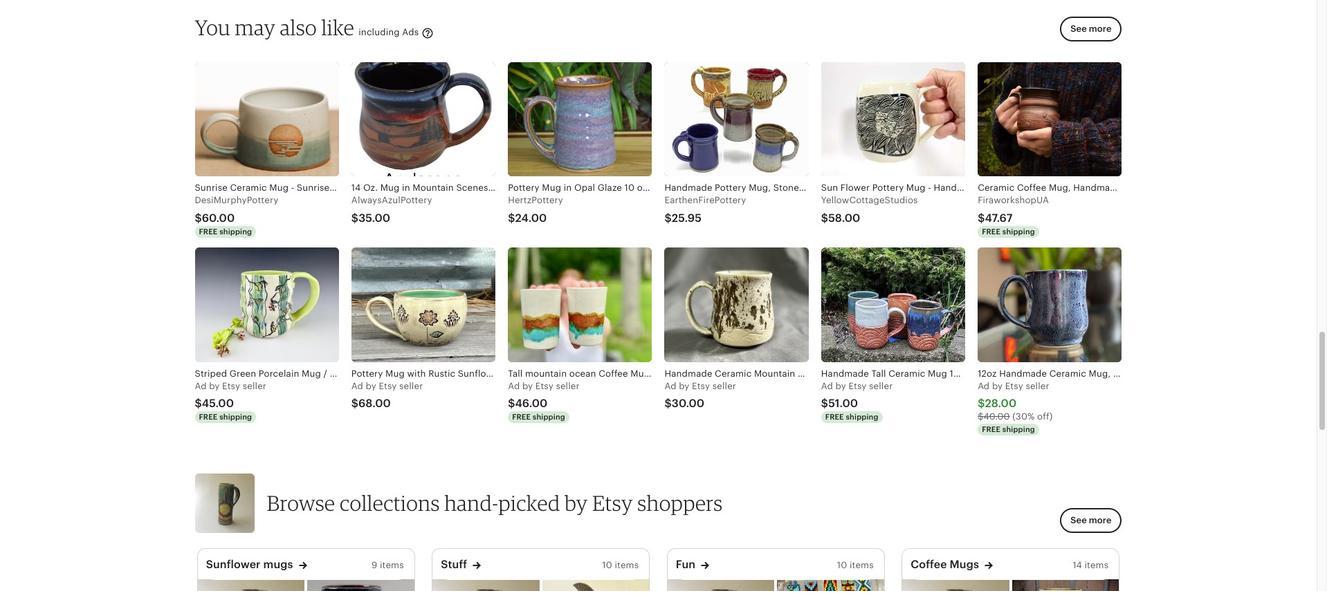 Task type: vqa. For each thing, say whether or not it's contained in the screenshot.


Task type: describe. For each thing, give the bounding box(es) containing it.
b inside a d b y etsy seller $ 46.00 free shipping
[[522, 381, 528, 392]]

mugs
[[263, 559, 293, 571]]

yellowcottagestudios $ 58.00
[[821, 195, 918, 224]]

46.00
[[515, 398, 548, 410]]

etsy inside a d b y etsy seller $ 45.00 free shipping
[[222, 381, 240, 392]]

40.00
[[984, 412, 1010, 422]]

scenes
[[456, 183, 488, 193]]

free inside handmade tall ceramic mug 16 oz a d b y etsy seller $ 51.00 free shipping
[[825, 413, 844, 421]]

desimurphypottery $ 60.00 free shipping
[[195, 195, 278, 236]]

striped green porcelain mug / hand glaze painted ceramic coffee cup / handmade one of a kind image
[[195, 248, 339, 362]]

like
[[321, 15, 354, 40]]

$ inside a d b y etsy seller $ 45.00 free shipping
[[195, 398, 202, 410]]

sunflower
[[206, 559, 261, 571]]

ceramic for $
[[1050, 369, 1086, 379]]

see more link for browse collections hand-picked by etsy shoppers
[[1060, 509, 1122, 534]]

firaworkshopua
[[978, 195, 1049, 206]]

12oz handmade ceramic mug, coffee/tea lover's dream mug a d b y etsy seller $ 28.00 $ 40.00 (30% off) free shipping
[[978, 369, 1248, 434]]

d inside 12oz handmade ceramic mug, coffee/tea lover's dream mug a d b y etsy seller $ 28.00 $ 40.00 (30% off) free shipping
[[984, 381, 990, 392]]

10 for fun
[[837, 560, 847, 571]]

lover's
[[1164, 369, 1195, 379]]

you
[[195, 15, 231, 40]]

sun design travel mug pottery mug coffee cup hand-made microwave and dishwasher safe 14 oz image for sunflower mugs
[[198, 580, 305, 592]]

sun design travel mug pottery mug coffee cup hand-made microwave and dishwasher safe 14 oz image for fun
[[668, 580, 774, 592]]

24.00
[[515, 212, 547, 224]]

$ inside earthenfirepottery $ 25.95
[[665, 212, 672, 224]]

b inside 12oz handmade ceramic mug, coffee/tea lover's dream mug a d b y etsy seller $ 28.00 $ 40.00 (30% off) free shipping
[[992, 381, 998, 392]]

shipping inside "desimurphypottery $ 60.00 free shipping"
[[219, 227, 252, 236]]

a d b y etsy seller $ 68.00
[[351, 381, 423, 410]]

$ inside firaworkshopua $ 47.67 free shipping
[[978, 212, 985, 224]]

to go mug / best seller / handmade pottery coffee mug / ceramic to-go coffee cup / travel mug / ceramic mug / gift for him / car holder size image
[[1012, 580, 1119, 592]]

y inside a d b y etsy seller $ 45.00 free shipping
[[215, 381, 220, 392]]

see inside button
[[1071, 23, 1087, 34]]

14 for 14 oz. mug in mountain scenes design alwaysazulpottery $ 35.00
[[351, 183, 361, 193]]

pottery mug with rustic sunflower mug with heart and dragonfly,  porcelain teacup, wheel thrown vintage style mug - by dirtkicker pottery image
[[351, 248, 496, 362]]

sunflower gifts wheel thrown mug sunflower mug pottery cottagecore style sunny gift medium sunflower mug ceramic textured ceramic image
[[307, 580, 414, 592]]

10 items for fun
[[837, 560, 874, 571]]

earthenfirepottery
[[665, 195, 746, 206]]

off)
[[1037, 412, 1053, 422]]

10 for stuff
[[602, 560, 612, 571]]

opal
[[574, 183, 595, 193]]

ceramic inside handmade ceramic mountain mug a d b y etsy seller $ 30.00
[[715, 369, 752, 379]]

shipping inside handmade tall ceramic mug 16 oz a d b y etsy seller $ 51.00 free shipping
[[846, 413, 878, 421]]

coffee mugs
[[911, 559, 979, 571]]

may
[[235, 15, 276, 40]]

etsy inside a d b y etsy seller $ 68.00
[[379, 381, 397, 392]]

$ inside yellowcottagestudios $ 58.00
[[821, 212, 828, 224]]

dream
[[1197, 369, 1226, 379]]

14 for 14 items
[[1073, 560, 1082, 571]]

handmade for $
[[665, 369, 712, 379]]

picked
[[498, 491, 560, 516]]

y inside a d b y etsy seller $ 46.00 free shipping
[[528, 381, 533, 392]]

a inside a d b y etsy seller $ 46.00 free shipping
[[508, 381, 514, 392]]

handmade ceramic mountain mug image
[[665, 248, 809, 362]]

14 oz. mug in mountain scenes design image
[[351, 62, 496, 177]]

$ inside pottery mug in opal glaze 10 ounce**ready to ship hertzpottery $ 24.00
[[508, 212, 515, 224]]

a inside handmade ceramic mountain mug a d b y etsy seller $ 30.00
[[665, 381, 671, 392]]

hertzpottery
[[508, 195, 563, 206]]

alwaysazulpottery
[[351, 195, 432, 206]]

$ inside a d b y etsy seller $ 46.00 free shipping
[[508, 398, 515, 410]]

browse
[[267, 491, 335, 516]]

etsy inside a d b y etsy seller $ 46.00 free shipping
[[535, 381, 553, 392]]

14 items
[[1073, 560, 1109, 571]]

you may also like including ads
[[195, 15, 421, 40]]

shipping inside a d b y etsy seller $ 46.00 free shipping
[[533, 413, 565, 421]]

a inside 12oz handmade ceramic mug, coffee/tea lover's dream mug a d b y etsy seller $ 28.00 $ 40.00 (30% off) free shipping
[[978, 381, 984, 392]]

more for see more link for browse collections hand-picked by etsy shoppers
[[1089, 515, 1112, 526]]

seller inside handmade tall ceramic mug 16 oz a d b y etsy seller $ 51.00 free shipping
[[869, 381, 893, 392]]

shoppers
[[637, 491, 723, 516]]

mug inside handmade tall ceramic mug 16 oz a d b y etsy seller $ 51.00 free shipping
[[928, 369, 947, 379]]

16
[[950, 369, 959, 379]]

handmade for etsy
[[821, 369, 869, 379]]

sunflower mugs
[[206, 559, 293, 571]]

sun flower pottery mug - hand carved, sgraffito ceramic coffee mug - unique floral gift image
[[821, 62, 965, 177]]

a inside a d b y etsy seller $ 45.00 free shipping
[[195, 381, 201, 392]]

2 see more from the top
[[1071, 515, 1112, 526]]

51.00
[[828, 398, 858, 410]]

oz
[[962, 369, 972, 379]]

stuff
[[441, 559, 467, 571]]

beaded huichol art bracelet - unique gifts- colorful mexican bracelet image
[[777, 580, 884, 592]]

mug inside pottery mug in opal glaze 10 ounce**ready to ship hertzpottery $ 24.00
[[542, 183, 561, 193]]

mug inside handmade ceramic mountain mug a d b y etsy seller $ 30.00
[[798, 369, 817, 379]]

mountain inside handmade ceramic mountain mug a d b y etsy seller $ 30.00
[[754, 369, 795, 379]]

ceramic for free
[[889, 369, 925, 379]]

d inside a d b y etsy seller $ 45.00 free shipping
[[201, 381, 207, 392]]

30.00
[[672, 398, 705, 410]]

b inside a d b y etsy seller $ 45.00 free shipping
[[209, 381, 215, 392]]

oz.
[[363, 183, 378, 193]]



Task type: locate. For each thing, give the bounding box(es) containing it.
pottery mug in opal glaze 10 ounce**ready to ship image
[[508, 62, 652, 177]]

6 d from the left
[[984, 381, 990, 392]]

3 items from the left
[[850, 560, 874, 571]]

45.00
[[202, 398, 234, 410]]

items up to go mug / best seller / handmade pottery coffee mug / ceramic to-go coffee cup / travel mug / ceramic mug / gift for him / car holder size image
[[1085, 560, 1109, 571]]

d up 46.00
[[514, 381, 520, 392]]

shipping down the 45.00
[[219, 413, 252, 421]]

shipping down (30%
[[1003, 426, 1035, 434]]

y inside handmade ceramic mountain mug a d b y etsy seller $ 30.00
[[685, 381, 690, 392]]

see more link
[[1056, 16, 1122, 50], [1060, 509, 1122, 534]]

shipping down 51.00
[[846, 413, 878, 421]]

4 seller from the left
[[713, 381, 736, 392]]

free inside a d b y etsy seller $ 46.00 free shipping
[[512, 413, 531, 421]]

design
[[491, 183, 521, 193]]

14 inside 14 oz. mug in mountain scenes design alwaysazulpottery $ 35.00
[[351, 183, 361, 193]]

1 items from the left
[[380, 560, 404, 571]]

b inside a d b y etsy seller $ 68.00
[[366, 381, 372, 392]]

see more link for including ads
[[1056, 16, 1122, 50]]

3 ceramic from the left
[[1050, 369, 1086, 379]]

0 horizontal spatial in
[[402, 183, 410, 193]]

0 vertical spatial mountain
[[413, 183, 454, 193]]

1 vertical spatial see more link
[[1060, 509, 1122, 534]]

mountain inside 14 oz. mug in mountain scenes design alwaysazulpottery $ 35.00
[[413, 183, 454, 193]]

1 horizontal spatial 10
[[625, 183, 635, 193]]

4 d from the left
[[671, 381, 677, 392]]

1 seller from the left
[[243, 381, 266, 392]]

etsy right 'by'
[[592, 491, 633, 516]]

1 vertical spatial 14
[[1073, 560, 1082, 571]]

y
[[215, 381, 220, 392], [371, 381, 376, 392], [528, 381, 533, 392], [685, 381, 690, 392], [841, 381, 846, 392], [998, 381, 1003, 392]]

2 horizontal spatial handmade
[[999, 369, 1047, 379]]

handmade right "12oz"
[[999, 369, 1047, 379]]

6 a from the left
[[978, 381, 984, 392]]

1 10 items from the left
[[602, 560, 639, 571]]

free down the 45.00
[[199, 413, 218, 421]]

y inside a d b y etsy seller $ 68.00
[[371, 381, 376, 392]]

10 items up beaded huichol art bracelet - unique gifts- colorful mexican bracelet image
[[837, 560, 874, 571]]

free down 40.00
[[982, 426, 1001, 434]]

5 seller from the left
[[869, 381, 893, 392]]

2 more from the top
[[1089, 515, 1112, 526]]

d
[[201, 381, 207, 392], [357, 381, 363, 392], [514, 381, 520, 392], [671, 381, 677, 392], [827, 381, 833, 392], [984, 381, 990, 392]]

etsy up 46.00
[[535, 381, 553, 392]]

1 vertical spatial mountain
[[754, 369, 795, 379]]

sun design travel mug pottery mug coffee cup hand-made microwave and dishwasher safe 14 oz image down stuff
[[433, 580, 540, 592]]

0 horizontal spatial mountain
[[413, 183, 454, 193]]

1 vertical spatial more
[[1089, 515, 1112, 526]]

shipping inside a d b y etsy seller $ 45.00 free shipping
[[219, 413, 252, 421]]

items right 9
[[380, 560, 404, 571]]

ceramic down handmade ceramic mountain mug image
[[715, 369, 752, 379]]

3 b from the left
[[522, 381, 528, 392]]

y up "30.00"
[[685, 381, 690, 392]]

items for sunflower mugs
[[380, 560, 404, 571]]

2 handmade from the left
[[821, 369, 869, 379]]

etsy inside handmade ceramic mountain mug a d b y etsy seller $ 30.00
[[692, 381, 710, 392]]

10 inside pottery mug in opal glaze 10 ounce**ready to ship hertzpottery $ 24.00
[[625, 183, 635, 193]]

in up alwaysazulpottery
[[402, 183, 410, 193]]

seller inside handmade ceramic mountain mug a d b y etsy seller $ 30.00
[[713, 381, 736, 392]]

0 vertical spatial more
[[1089, 23, 1112, 34]]

0 vertical spatial 14
[[351, 183, 361, 193]]

d down "12oz"
[[984, 381, 990, 392]]

etsy up "30.00"
[[692, 381, 710, 392]]

handmade inside 12oz handmade ceramic mug, coffee/tea lover's dream mug a d b y etsy seller $ 28.00 $ 40.00 (30% off) free shipping
[[999, 369, 1047, 379]]

d up 68.00
[[357, 381, 363, 392]]

4 y from the left
[[685, 381, 690, 392]]

free inside a d b y etsy seller $ 45.00 free shipping
[[199, 413, 218, 421]]

items for stuff
[[615, 560, 639, 571]]

2 seller from the left
[[399, 381, 423, 392]]

2 y from the left
[[371, 381, 376, 392]]

2 d from the left
[[357, 381, 363, 392]]

2 in from the left
[[564, 183, 572, 193]]

0 vertical spatial see more
[[1071, 23, 1112, 34]]

d inside a d b y etsy seller $ 46.00 free shipping
[[514, 381, 520, 392]]

68.00
[[358, 398, 391, 410]]

seller
[[243, 381, 266, 392], [399, 381, 423, 392], [556, 381, 580, 392], [713, 381, 736, 392], [869, 381, 893, 392], [1026, 381, 1049, 392]]

1 see more from the top
[[1071, 23, 1112, 34]]

14 up to go mug / best seller / handmade pottery coffee mug / ceramic to-go coffee cup / travel mug / ceramic mug / gift for him / car holder size image
[[1073, 560, 1082, 571]]

ads
[[402, 27, 419, 38]]

ceramic inside 12oz handmade ceramic mug, coffee/tea lover's dream mug a d b y etsy seller $ 28.00 $ 40.00 (30% off) free shipping
[[1050, 369, 1086, 379]]

free inside 12oz handmade ceramic mug, coffee/tea lover's dream mug a d b y etsy seller $ 28.00 $ 40.00 (30% off) free shipping
[[982, 426, 1001, 434]]

desimurphypottery
[[195, 195, 278, 206]]

ounce**ready
[[637, 183, 701, 193]]

b up the 45.00
[[209, 381, 215, 392]]

1 b from the left
[[209, 381, 215, 392]]

fun
[[676, 559, 696, 571]]

see more inside see more button
[[1071, 23, 1112, 34]]

$
[[195, 212, 202, 224], [351, 212, 359, 224], [508, 212, 515, 224], [665, 212, 672, 224], [821, 212, 828, 224], [978, 212, 985, 224], [195, 398, 202, 410], [351, 398, 358, 410], [508, 398, 515, 410], [665, 398, 672, 410], [821, 398, 828, 410], [978, 398, 985, 410], [978, 412, 984, 422]]

in left opal
[[564, 183, 572, 193]]

a d b y etsy seller $ 45.00 free shipping
[[195, 381, 266, 421]]

free down 51.00
[[825, 413, 844, 421]]

1 in from the left
[[402, 183, 410, 193]]

handmade pottery mug, stoneware mug, coffee mug, tea mug, mug for mom, large coffee mug, fathers day gift, birthday gift, coffee lover gift image
[[665, 62, 809, 177]]

4 b from the left
[[679, 381, 685, 392]]

mug inside 14 oz. mug in mountain scenes design alwaysazulpottery $ 35.00
[[380, 183, 400, 193]]

tall mountain ocean coffee mug, handheld mug, handmade ceramic cup, artistic pottery, gift for her, coffee lovers, elegant, tea, turquoise image
[[508, 248, 652, 362]]

shipping inside 12oz handmade ceramic mug, coffee/tea lover's dream mug a d b y etsy seller $ 28.00 $ 40.00 (30% off) free shipping
[[1003, 426, 1035, 434]]

1 handmade from the left
[[665, 369, 712, 379]]

(30%
[[1013, 412, 1035, 422]]

shipping inside firaworkshopua $ 47.67 free shipping
[[1003, 227, 1035, 236]]

handmade up 51.00
[[821, 369, 869, 379]]

etsy up the 45.00
[[222, 381, 240, 392]]

3 handmade from the left
[[999, 369, 1047, 379]]

25.95
[[672, 212, 702, 224]]

see more button
[[1060, 16, 1122, 41]]

1 vertical spatial see
[[1071, 515, 1087, 526]]

etsy inside handmade tall ceramic mug 16 oz a d b y etsy seller $ 51.00 free shipping
[[849, 381, 867, 392]]

6 y from the left
[[998, 381, 1003, 392]]

etsy inside 12oz handmade ceramic mug, coffee/tea lover's dream mug a d b y etsy seller $ 28.00 $ 40.00 (30% off) free shipping
[[1005, 381, 1023, 392]]

a d b y etsy seller $ 46.00 free shipping
[[508, 381, 580, 421]]

$ inside "desimurphypottery $ 60.00 free shipping"
[[195, 212, 202, 224]]

collections
[[340, 491, 440, 516]]

sun design travel mug pottery mug coffee cup hand-made microwave and dishwasher safe 14 oz image down mugs
[[902, 580, 1009, 592]]

mugs
[[950, 559, 979, 571]]

0 vertical spatial see more link
[[1056, 16, 1122, 50]]

d up the 45.00
[[201, 381, 207, 392]]

2 horizontal spatial 10
[[837, 560, 847, 571]]

items for fun
[[850, 560, 874, 571]]

1 sun design travel mug pottery mug coffee cup hand-made microwave and dishwasher safe 14 oz image from the left
[[198, 580, 305, 592]]

mug
[[380, 183, 400, 193], [542, 183, 561, 193], [798, 369, 817, 379], [928, 369, 947, 379], [1228, 369, 1248, 379]]

9 items
[[372, 560, 404, 571]]

in
[[402, 183, 410, 193], [564, 183, 572, 193]]

sun design travel mug pottery mug coffee cup hand-made microwave and dishwasher safe 14 oz image for stuff
[[433, 580, 540, 592]]

shipping down 46.00
[[533, 413, 565, 421]]

1 d from the left
[[201, 381, 207, 392]]

3 y from the left
[[528, 381, 533, 392]]

3 a from the left
[[508, 381, 514, 392]]

1 horizontal spatial handmade
[[821, 369, 869, 379]]

handmade ceramic mountain mug a d b y etsy seller $ 30.00
[[665, 369, 817, 410]]

y up 51.00
[[841, 381, 846, 392]]

pottery mug in opal glaze 10 ounce**ready to ship hertzpottery $ 24.00
[[508, 183, 739, 224]]

handmade inside handmade tall ceramic mug 16 oz a d b y etsy seller $ 51.00 free shipping
[[821, 369, 869, 379]]

3 sun design travel mug pottery mug coffee cup hand-made microwave and dishwasher safe 14 oz image from the left
[[668, 580, 774, 592]]

5 y from the left
[[841, 381, 846, 392]]

2 10 items from the left
[[837, 560, 874, 571]]

6 b from the left
[[992, 381, 998, 392]]

earthenfirepottery $ 25.95
[[665, 195, 746, 224]]

a inside a d b y etsy seller $ 68.00
[[351, 381, 358, 392]]

etsy up 51.00
[[849, 381, 867, 392]]

ceramic inside handmade tall ceramic mug 16 oz a d b y etsy seller $ 51.00 free shipping
[[889, 369, 925, 379]]

0 vertical spatial see
[[1071, 23, 1087, 34]]

etsy up 68.00
[[379, 381, 397, 392]]

sun design travel mug pottery mug coffee cup hand-made microwave and dishwasher safe 14 oz image down fun
[[668, 580, 774, 592]]

coffee
[[911, 559, 947, 571]]

handmade inside handmade ceramic mountain mug a d b y etsy seller $ 30.00
[[665, 369, 712, 379]]

y up 46.00
[[528, 381, 533, 392]]

etsy
[[222, 381, 240, 392], [379, 381, 397, 392], [535, 381, 553, 392], [692, 381, 710, 392], [849, 381, 867, 392], [1005, 381, 1023, 392], [592, 491, 633, 516]]

mug inside 12oz handmade ceramic mug, coffee/tea lover's dream mug a d b y etsy seller $ 28.00 $ 40.00 (30% off) free shipping
[[1228, 369, 1248, 379]]

0 horizontal spatial handmade
[[665, 369, 712, 379]]

y up 28.00
[[998, 381, 1003, 392]]

to
[[704, 183, 716, 193]]

seller inside a d b y etsy seller $ 68.00
[[399, 381, 423, 392]]

d up "30.00"
[[671, 381, 677, 392]]

4 a from the left
[[665, 381, 671, 392]]

y inside 12oz handmade ceramic mug, coffee/tea lover's dream mug a d b y etsy seller $ 28.00 $ 40.00 (30% off) free shipping
[[998, 381, 1003, 392]]

hand-
[[444, 491, 498, 516]]

items for coffee mugs
[[1085, 560, 1109, 571]]

shipping down 47.67 at the top right
[[1003, 227, 1035, 236]]

1 y from the left
[[215, 381, 220, 392]]

dragonfly design pitcher set with four cups pottery handmade microwave and dishwasher safe image
[[542, 580, 649, 592]]

14 oz. mug in mountain scenes design alwaysazulpottery $ 35.00
[[351, 183, 521, 224]]

$ inside a d b y etsy seller $ 68.00
[[351, 398, 358, 410]]

$ inside 14 oz. mug in mountain scenes design alwaysazulpottery $ 35.00
[[351, 212, 359, 224]]

more for see more button
[[1089, 23, 1112, 34]]

including
[[359, 27, 400, 38]]

seller inside a d b y etsy seller $ 45.00 free shipping
[[243, 381, 266, 392]]

b inside handmade tall ceramic mug 16 oz a d b y etsy seller $ 51.00 free shipping
[[836, 381, 841, 392]]

1 a from the left
[[195, 381, 201, 392]]

2 see from the top
[[1071, 515, 1087, 526]]

5 b from the left
[[836, 381, 841, 392]]

2 b from the left
[[366, 381, 372, 392]]

10
[[625, 183, 635, 193], [602, 560, 612, 571], [837, 560, 847, 571]]

ceramic right tall
[[889, 369, 925, 379]]

0 horizontal spatial 14
[[351, 183, 361, 193]]

items
[[380, 560, 404, 571], [615, 560, 639, 571], [850, 560, 874, 571], [1085, 560, 1109, 571]]

5 a from the left
[[821, 381, 827, 392]]

free down 46.00
[[512, 413, 531, 421]]

coffee/tea
[[1113, 369, 1162, 379]]

1 horizontal spatial ceramic
[[889, 369, 925, 379]]

47.67
[[985, 212, 1013, 224]]

14
[[351, 183, 361, 193], [1073, 560, 1082, 571]]

in inside 14 oz. mug in mountain scenes design alwaysazulpottery $ 35.00
[[402, 183, 410, 193]]

also
[[280, 15, 317, 40]]

1 horizontal spatial 10 items
[[837, 560, 874, 571]]

14 left "oz."
[[351, 183, 361, 193]]

b up 46.00
[[522, 381, 528, 392]]

free inside "desimurphypottery $ 60.00 free shipping"
[[199, 227, 218, 236]]

1 horizontal spatial mountain
[[754, 369, 795, 379]]

4 sun design travel mug pottery mug coffee cup hand-made microwave and dishwasher safe 14 oz image from the left
[[902, 580, 1009, 592]]

seller inside 12oz handmade ceramic mug, coffee/tea lover's dream mug a d b y etsy seller $ 28.00 $ 40.00 (30% off) free shipping
[[1026, 381, 1049, 392]]

sun design travel mug pottery mug coffee cup hand-made microwave and dishwasher safe 14 oz image for coffee mugs
[[902, 580, 1009, 592]]

mountain
[[413, 183, 454, 193], [754, 369, 795, 379]]

shipping
[[219, 227, 252, 236], [1003, 227, 1035, 236], [219, 413, 252, 421], [533, 413, 565, 421], [846, 413, 878, 421], [1003, 426, 1035, 434]]

free down "60.00"
[[199, 227, 218, 236]]

in inside pottery mug in opal glaze 10 ounce**ready to ship hertzpottery $ 24.00
[[564, 183, 572, 193]]

2 horizontal spatial ceramic
[[1050, 369, 1086, 379]]

glaze
[[598, 183, 622, 193]]

sun design travel mug pottery mug coffee cup hand-made microwave and dishwasher safe 14 oz image
[[198, 580, 305, 592], [433, 580, 540, 592], [668, 580, 774, 592], [902, 580, 1009, 592]]

$ inside handmade tall ceramic mug 16 oz a d b y etsy seller $ 51.00 free shipping
[[821, 398, 828, 410]]

items up beaded huichol art bracelet - unique gifts- colorful mexican bracelet image
[[850, 560, 874, 571]]

10 up beaded huichol art bracelet - unique gifts- colorful mexican bracelet image
[[837, 560, 847, 571]]

free down 47.67 at the top right
[[982, 227, 1001, 236]]

5 d from the left
[[827, 381, 833, 392]]

6 seller from the left
[[1026, 381, 1049, 392]]

shipping down "60.00"
[[219, 227, 252, 236]]

yellowcottagestudios
[[821, 195, 918, 206]]

ship
[[719, 183, 739, 193]]

2 sun design travel mug pottery mug coffee cup hand-made microwave and dishwasher safe 14 oz image from the left
[[433, 580, 540, 592]]

4 items from the left
[[1085, 560, 1109, 571]]

1 horizontal spatial 14
[[1073, 560, 1082, 571]]

d up 51.00
[[827, 381, 833, 392]]

browse collections hand-picked by etsy shoppers
[[267, 491, 723, 516]]

10 right glaze
[[625, 183, 635, 193]]

more inside see more button
[[1089, 23, 1112, 34]]

3 d from the left
[[514, 381, 520, 392]]

by
[[565, 491, 588, 516]]

1 vertical spatial see more
[[1071, 515, 1112, 526]]

tall
[[871, 369, 886, 379]]

y up 68.00
[[371, 381, 376, 392]]

d inside handmade ceramic mountain mug a d b y etsy seller $ 30.00
[[671, 381, 677, 392]]

12oz
[[978, 369, 997, 379]]

handmade up "30.00"
[[665, 369, 712, 379]]

b
[[209, 381, 215, 392], [366, 381, 372, 392], [522, 381, 528, 392], [679, 381, 685, 392], [836, 381, 841, 392], [992, 381, 998, 392]]

2 ceramic from the left
[[889, 369, 925, 379]]

1 see from the top
[[1071, 23, 1087, 34]]

2 items from the left
[[615, 560, 639, 571]]

10 items
[[602, 560, 639, 571], [837, 560, 874, 571]]

free
[[199, 227, 218, 236], [982, 227, 1001, 236], [199, 413, 218, 421], [512, 413, 531, 421], [825, 413, 844, 421], [982, 426, 1001, 434]]

handmade tall ceramic mug 16 oz a d b y etsy seller $ 51.00 free shipping
[[821, 369, 972, 421]]

y inside handmade tall ceramic mug 16 oz a d b y etsy seller $ 51.00 free shipping
[[841, 381, 846, 392]]

12oz handmade ceramic mug, coffee/tea lover's dream mug image
[[978, 248, 1122, 362]]

handmade
[[665, 369, 712, 379], [821, 369, 869, 379], [999, 369, 1047, 379]]

10 up the dragonfly design pitcher set with four cups pottery handmade microwave and dishwasher safe image
[[602, 560, 612, 571]]

handmade tall ceramic mug 16 oz image
[[821, 248, 965, 362]]

1 horizontal spatial in
[[564, 183, 572, 193]]

60.00
[[202, 212, 235, 224]]

y up the 45.00
[[215, 381, 220, 392]]

seller inside a d b y etsy seller $ 46.00 free shipping
[[556, 381, 580, 392]]

3 seller from the left
[[556, 381, 580, 392]]

free inside firaworkshopua $ 47.67 free shipping
[[982, 227, 1001, 236]]

b up 51.00
[[836, 381, 841, 392]]

items up the dragonfly design pitcher set with four cups pottery handmade microwave and dishwasher safe image
[[615, 560, 639, 571]]

d inside a d b y etsy seller $ 68.00
[[357, 381, 363, 392]]

9
[[372, 560, 377, 571]]

b up 68.00
[[366, 381, 372, 392]]

10 items for stuff
[[602, 560, 639, 571]]

etsy up 28.00
[[1005, 381, 1023, 392]]

1 ceramic from the left
[[715, 369, 752, 379]]

0 horizontal spatial 10
[[602, 560, 612, 571]]

see
[[1071, 23, 1087, 34], [1071, 515, 1087, 526]]

b down "12oz"
[[992, 381, 998, 392]]

d inside handmade tall ceramic mug 16 oz a d b y etsy seller $ 51.00 free shipping
[[827, 381, 833, 392]]

1 more from the top
[[1089, 23, 1112, 34]]

10 items up the dragonfly design pitcher set with four cups pottery handmade microwave and dishwasher safe image
[[602, 560, 639, 571]]

0 horizontal spatial 10 items
[[602, 560, 639, 571]]

sunrise ceramic mug - sunrise + sunset mugs - white and turquoise ceramic mug - coffee mug pottery mug - handmade mug - desi murphy pottery image
[[195, 62, 339, 177]]

2 a from the left
[[351, 381, 358, 392]]

a
[[195, 381, 201, 392], [351, 381, 358, 392], [508, 381, 514, 392], [665, 381, 671, 392], [821, 381, 827, 392], [978, 381, 984, 392]]

ceramic left mug,
[[1050, 369, 1086, 379]]

a inside handmade tall ceramic mug 16 oz a d b y etsy seller $ 51.00 free shipping
[[821, 381, 827, 392]]

b inside handmade ceramic mountain mug a d b y etsy seller $ 30.00
[[679, 381, 685, 392]]

see more
[[1071, 23, 1112, 34], [1071, 515, 1112, 526]]

$ inside handmade ceramic mountain mug a d b y etsy seller $ 30.00
[[665, 398, 672, 410]]

more
[[1089, 23, 1112, 34], [1089, 515, 1112, 526]]

ceramic
[[715, 369, 752, 379], [889, 369, 925, 379], [1050, 369, 1086, 379]]

35.00
[[359, 212, 390, 224]]

firaworkshopua $ 47.67 free shipping
[[978, 195, 1049, 236]]

pottery
[[508, 183, 540, 193]]

28.00
[[985, 398, 1017, 410]]

58.00
[[828, 212, 860, 224]]

b up "30.00"
[[679, 381, 685, 392]]

ceramic coffee mug, handmade cup, made in ukraine, coffee bean decor, art rustic style, handmade pottery, coffee cup, coffee lover gift idea image
[[978, 62, 1122, 177]]

0 horizontal spatial ceramic
[[715, 369, 752, 379]]

sun design travel mug pottery mug coffee cup hand-made microwave and dishwasher safe 14 oz image down sunflower mugs
[[198, 580, 305, 592]]

mug,
[[1089, 369, 1111, 379]]



